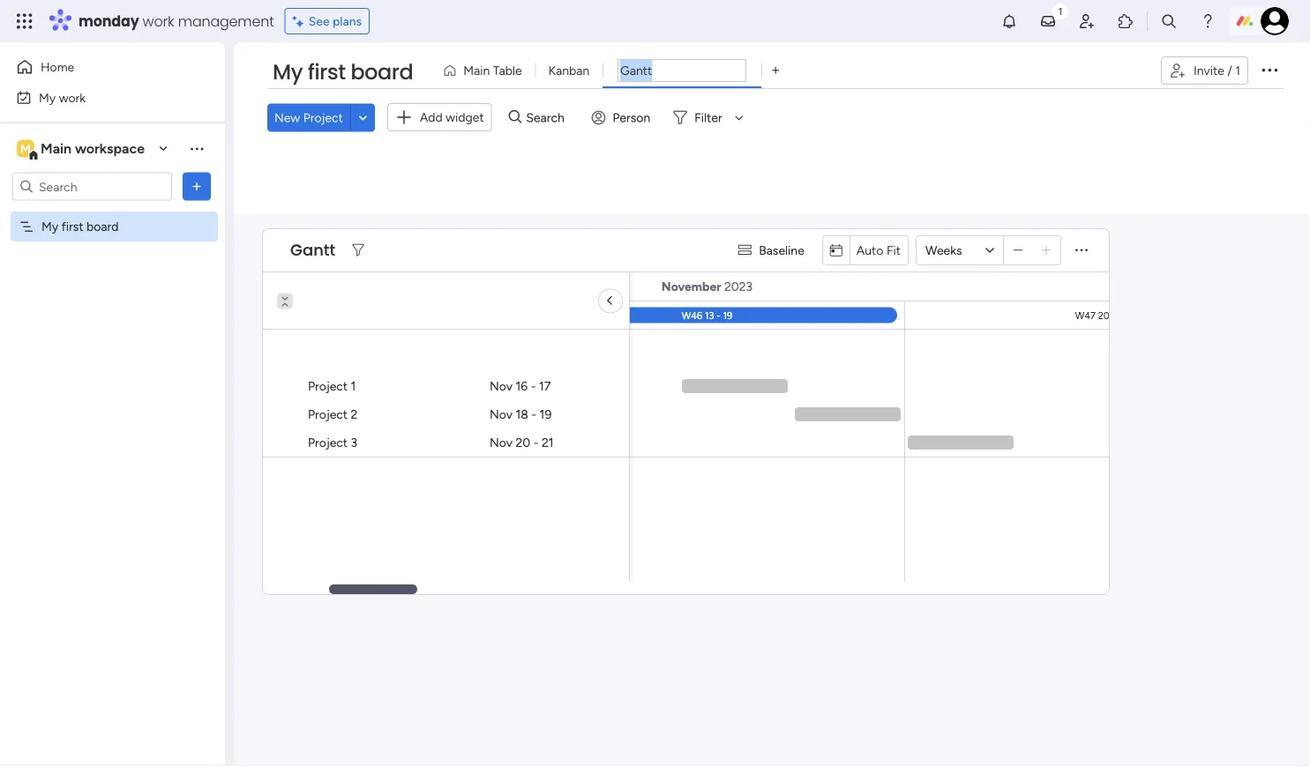 Task type: describe. For each thing, give the bounding box(es) containing it.
v2 search image
[[509, 108, 522, 128]]

november
[[662, 279, 721, 294]]

auto
[[857, 243, 884, 258]]

project inside button
[[303, 110, 343, 125]]

- for w46   13 - 19
[[717, 309, 721, 321]]

gantt
[[290, 239, 336, 261]]

- for w45   6 - 12
[[320, 309, 324, 321]]

project 3
[[308, 435, 358, 450]]

workspace image
[[17, 139, 34, 158]]

november 2023
[[662, 279, 753, 294]]

help image
[[1199, 12, 1217, 30]]

work for monday
[[143, 11, 174, 31]]

invite / 1
[[1194, 63, 1241, 78]]

/
[[1228, 63, 1233, 78]]

2
[[351, 407, 358, 422]]

13
[[705, 309, 714, 321]]

main for main table
[[464, 63, 490, 78]]

w45   6 - 12
[[288, 309, 336, 321]]

fit
[[887, 243, 901, 258]]

monday work management
[[79, 11, 274, 31]]

plans
[[333, 14, 362, 29]]

project for project 1
[[308, 379, 348, 394]]

auto fit
[[857, 243, 901, 258]]

2023
[[724, 279, 753, 294]]

board inside my first board list box
[[87, 219, 119, 234]]

new project button
[[267, 103, 350, 132]]

filter
[[695, 110, 723, 125]]

nov 20 - 21
[[490, 435, 554, 450]]

21
[[542, 435, 554, 450]]

add widget
[[420, 110, 484, 125]]

new project
[[274, 110, 343, 125]]

options image
[[188, 178, 206, 195]]

see plans button
[[285, 8, 370, 34]]

- for nov 16 - 17
[[531, 379, 536, 394]]

Search in workspace field
[[37, 177, 147, 197]]

project for project 2
[[308, 407, 348, 422]]

invite members image
[[1078, 12, 1096, 30]]

v2 funnel image
[[352, 244, 364, 257]]

auto fit button
[[850, 236, 908, 264]]

w47   20 - 26
[[1076, 309, 1130, 321]]

my first board inside list box
[[41, 219, 119, 234]]

new
[[274, 110, 300, 125]]

18
[[516, 407, 529, 422]]

home
[[41, 60, 74, 75]]

select product image
[[16, 12, 34, 30]]

Search field
[[522, 105, 575, 130]]

1 image
[[1053, 1, 1069, 21]]

3
[[351, 435, 358, 450]]

person button
[[585, 103, 661, 132]]

16
[[516, 379, 528, 394]]

angle right image
[[609, 293, 612, 309]]

first inside field
[[308, 57, 346, 87]]

workspace options image
[[188, 140, 206, 157]]

kanban button
[[535, 56, 603, 85]]

first inside list box
[[61, 219, 83, 234]]

project for project 3
[[308, 435, 348, 450]]

baseline button
[[731, 236, 815, 264]]

17
[[539, 379, 551, 394]]

v2 collapse up image
[[277, 299, 293, 311]]

invite / 1 button
[[1161, 56, 1249, 85]]

- for nov 18 - 19
[[532, 407, 537, 422]]

add widget button
[[387, 103, 492, 131]]



Task type: locate. For each thing, give the bounding box(es) containing it.
20 right w47
[[1098, 309, 1110, 321]]

nov 18 - 19
[[490, 407, 552, 422]]

1 vertical spatial first
[[61, 219, 83, 234]]

person
[[613, 110, 651, 125]]

20 for w47
[[1098, 309, 1110, 321]]

work
[[143, 11, 174, 31], [59, 90, 86, 105]]

nov left 16
[[490, 379, 513, 394]]

see
[[309, 14, 330, 29]]

1 horizontal spatial work
[[143, 11, 174, 31]]

2 nov from the top
[[490, 407, 513, 422]]

add
[[420, 110, 443, 125]]

inbox image
[[1040, 12, 1057, 30]]

workspace
[[75, 140, 145, 157]]

nov 16 - 17
[[490, 379, 551, 394]]

0 vertical spatial board
[[351, 57, 413, 87]]

weeks
[[926, 243, 962, 258]]

1 vertical spatial main
[[41, 140, 72, 157]]

1 vertical spatial 1
[[351, 379, 356, 394]]

0 vertical spatial work
[[143, 11, 174, 31]]

- for nov 20 - 21
[[534, 435, 539, 450]]

1 inside button
[[1236, 63, 1241, 78]]

board up angle down icon
[[351, 57, 413, 87]]

my down the search in workspace field
[[41, 219, 58, 234]]

1 vertical spatial 19
[[540, 407, 552, 422]]

kanban
[[549, 63, 590, 78]]

first up new project button
[[308, 57, 346, 87]]

my first board up angle down icon
[[273, 57, 413, 87]]

19 right 18
[[540, 407, 552, 422]]

monday
[[79, 11, 139, 31]]

main for main workspace
[[41, 140, 72, 157]]

arrow down image
[[729, 107, 750, 128]]

1 horizontal spatial 1
[[1236, 63, 1241, 78]]

0 vertical spatial nov
[[490, 379, 513, 394]]

notifications image
[[1001, 12, 1018, 30]]

my first board list box
[[0, 208, 225, 480]]

-
[[320, 309, 324, 321], [717, 309, 721, 321], [1113, 309, 1117, 321], [531, 379, 536, 394], [532, 407, 537, 422], [534, 435, 539, 450]]

- for w47   20 - 26
[[1113, 309, 1117, 321]]

1 right /
[[1236, 63, 1241, 78]]

first down the search in workspace field
[[61, 219, 83, 234]]

1 horizontal spatial 20
[[1098, 309, 1110, 321]]

19
[[723, 309, 733, 321], [540, 407, 552, 422]]

main table button
[[436, 56, 535, 85]]

baseline
[[759, 243, 805, 258]]

0 vertical spatial 20
[[1098, 309, 1110, 321]]

project left 2
[[308, 407, 348, 422]]

see plans
[[309, 14, 362, 29]]

my first board inside field
[[273, 57, 413, 87]]

widget
[[446, 110, 484, 125]]

add view image
[[772, 64, 779, 77]]

2 vertical spatial my
[[41, 219, 58, 234]]

w46
[[682, 309, 703, 321]]

0 horizontal spatial 19
[[540, 407, 552, 422]]

nov left 18
[[490, 407, 513, 422]]

my first board down the search in workspace field
[[41, 219, 119, 234]]

my first board
[[273, 57, 413, 87], [41, 219, 119, 234]]

20 for nov
[[516, 435, 531, 450]]

w46   13 - 19
[[682, 309, 733, 321]]

1 nov from the top
[[490, 379, 513, 394]]

more dots image
[[1076, 244, 1088, 257]]

20
[[1098, 309, 1110, 321], [516, 435, 531, 450]]

1 up 2
[[351, 379, 356, 394]]

board inside the my first board field
[[351, 57, 413, 87]]

my inside field
[[273, 57, 303, 87]]

my inside list box
[[41, 219, 58, 234]]

None field
[[618, 59, 747, 82]]

options image
[[1259, 59, 1281, 80]]

- left 21
[[534, 435, 539, 450]]

19 for nov 18 - 19
[[540, 407, 552, 422]]

table
[[493, 63, 522, 78]]

0 vertical spatial 19
[[723, 309, 733, 321]]

m
[[20, 141, 31, 156]]

19 right 13 in the top right of the page
[[723, 309, 733, 321]]

my
[[273, 57, 303, 87], [39, 90, 56, 105], [41, 219, 58, 234]]

0 vertical spatial my first board
[[273, 57, 413, 87]]

project
[[303, 110, 343, 125], [308, 379, 348, 394], [308, 407, 348, 422], [308, 435, 348, 450]]

1 vertical spatial 20
[[516, 435, 531, 450]]

work right monday
[[143, 11, 174, 31]]

project 1
[[308, 379, 356, 394]]

john smith image
[[1261, 7, 1289, 35]]

project left 3
[[308, 435, 348, 450]]

0 horizontal spatial work
[[59, 90, 86, 105]]

1 vertical spatial nov
[[490, 407, 513, 422]]

19 for w46   13 - 19
[[723, 309, 733, 321]]

1 horizontal spatial board
[[351, 57, 413, 87]]

nov for nov 18 - 19
[[490, 407, 513, 422]]

v2 today image
[[830, 244, 843, 257]]

1
[[1236, 63, 1241, 78], [351, 379, 356, 394]]

3 nov from the top
[[490, 435, 513, 450]]

nov
[[490, 379, 513, 394], [490, 407, 513, 422], [490, 435, 513, 450]]

0 horizontal spatial 20
[[516, 435, 531, 450]]

- right 6
[[320, 309, 324, 321]]

1 vertical spatial work
[[59, 90, 86, 105]]

1 vertical spatial my
[[39, 90, 56, 105]]

- right 13 in the top right of the page
[[717, 309, 721, 321]]

1 horizontal spatial 19
[[723, 309, 733, 321]]

v2 collapse down image
[[277, 287, 293, 298]]

workspace selection element
[[17, 138, 147, 161]]

project right new
[[303, 110, 343, 125]]

invite
[[1194, 63, 1225, 78]]

my work
[[39, 90, 86, 105]]

0 horizontal spatial 1
[[351, 379, 356, 394]]

work inside button
[[59, 90, 86, 105]]

angle down image
[[359, 111, 367, 124]]

gantt main content
[[114, 214, 1311, 767]]

first
[[308, 57, 346, 87], [61, 219, 83, 234]]

0 horizontal spatial first
[[61, 219, 83, 234]]

apps image
[[1117, 12, 1135, 30]]

board
[[351, 57, 413, 87], [87, 219, 119, 234]]

26
[[1119, 309, 1130, 321]]

main table
[[464, 63, 522, 78]]

My first board field
[[268, 57, 418, 87]]

home button
[[11, 53, 190, 81]]

0 vertical spatial 1
[[1236, 63, 1241, 78]]

0 horizontal spatial board
[[87, 219, 119, 234]]

work for my
[[59, 90, 86, 105]]

20 left 21
[[516, 435, 531, 450]]

search everything image
[[1161, 12, 1178, 30]]

nov for nov 20 - 21
[[490, 435, 513, 450]]

my down home
[[39, 90, 56, 105]]

1 horizontal spatial my first board
[[273, 57, 413, 87]]

board down the search in workspace field
[[87, 219, 119, 234]]

1 vertical spatial board
[[87, 219, 119, 234]]

main inside workspace selection element
[[41, 140, 72, 157]]

dapulse drag handle 3 image
[[274, 244, 281, 257]]

main left table
[[464, 63, 490, 78]]

0 vertical spatial main
[[464, 63, 490, 78]]

project up project 2
[[308, 379, 348, 394]]

1 horizontal spatial first
[[308, 57, 346, 87]]

0 vertical spatial first
[[308, 57, 346, 87]]

my up new
[[273, 57, 303, 87]]

1 horizontal spatial main
[[464, 63, 490, 78]]

main right workspace "image"
[[41, 140, 72, 157]]

12
[[326, 309, 336, 321]]

my work button
[[11, 83, 190, 112]]

0 vertical spatial my
[[273, 57, 303, 87]]

- left 26
[[1113, 309, 1117, 321]]

- right 18
[[532, 407, 537, 422]]

- left 17
[[531, 379, 536, 394]]

my inside button
[[39, 90, 56, 105]]

1 vertical spatial my first board
[[41, 219, 119, 234]]

1 inside gantt main content
[[351, 379, 356, 394]]

0 horizontal spatial main
[[41, 140, 72, 157]]

0 horizontal spatial my first board
[[41, 219, 119, 234]]

nov down nov 18 - 19
[[490, 435, 513, 450]]

option
[[0, 211, 225, 214]]

w47
[[1076, 309, 1096, 321]]

6
[[312, 309, 317, 321]]

main workspace
[[41, 140, 145, 157]]

project 2
[[308, 407, 358, 422]]

work down home
[[59, 90, 86, 105]]

nov for nov 16 - 17
[[490, 379, 513, 394]]

main
[[464, 63, 490, 78], [41, 140, 72, 157]]

management
[[178, 11, 274, 31]]

main inside button
[[464, 63, 490, 78]]

2 vertical spatial nov
[[490, 435, 513, 450]]

v2 minus image
[[1014, 244, 1023, 257]]

filter button
[[666, 103, 750, 132]]

w45
[[288, 309, 309, 321]]



Task type: vqa. For each thing, say whether or not it's contained in the screenshot.
bottommost the "19"
yes



